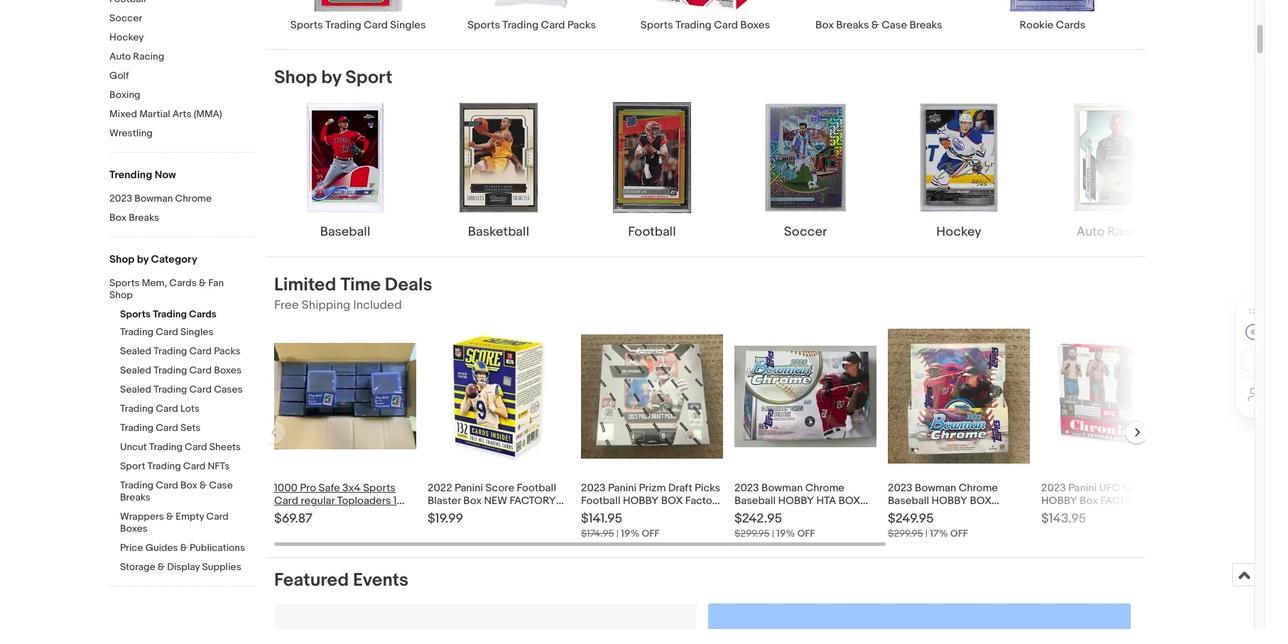 Task type: vqa. For each thing, say whether or not it's contained in the screenshot.
Live in 'Live at ComplexCon with Cassius Marsh x iamRetro'
no



Task type: locate. For each thing, give the bounding box(es) containing it.
2 19% from the left
[[777, 528, 796, 540]]

2 factory from the left
[[1101, 495, 1148, 508]]

breaks inside sports mem, cards & fan shop sports trading cards trading card singles sealed trading card packs sealed trading card boxes sealed trading card cases trading card lots trading card sets uncut trading card sheets sport trading card nfts trading card box & case breaks wrappers & empty card boxes price guides & publications storage & display supplies
[[120, 492, 151, 504]]

card
[[364, 19, 388, 32], [541, 19, 565, 32], [714, 19, 738, 32], [156, 326, 178, 338], [189, 345, 212, 358], [189, 365, 212, 377], [189, 384, 212, 396], [156, 403, 178, 415], [156, 422, 178, 434], [185, 441, 207, 453], [183, 461, 206, 473], [156, 480, 178, 492], [206, 511, 229, 523]]

off inside $249.95 $299.95 | 17% off
[[951, 528, 969, 540]]

$299.95 inside $242.95 $299.95 | 19% off
[[735, 528, 770, 540]]

blaster
[[428, 495, 461, 508]]

cards right rookie
[[1057, 19, 1086, 32]]

1 vertical spatial shop
[[109, 253, 135, 267]]

panini inside "2022 panini score football blaster box new factory sealed"
[[455, 482, 483, 496]]

cards up trading card singles link
[[189, 308, 217, 321]]

0 vertical spatial hockey
[[109, 31, 144, 43]]

2023 up $141.95
[[581, 482, 606, 496]]

1 vertical spatial by
[[137, 253, 149, 267]]

1 horizontal spatial bowman
[[762, 482, 803, 496]]

1 horizontal spatial autos
[[971, 508, 1000, 521]]

2 panini from the left
[[608, 482, 637, 496]]

19% down $242.95
[[777, 528, 796, 540]]

sports inside 'link'
[[291, 19, 323, 32]]

sports for sports trading card boxes
[[641, 19, 674, 32]]

1 factory from the left
[[510, 495, 557, 508]]

bowman inside 2023 bowman chrome baseball hobby box factory sealed 2 autos
[[915, 482, 957, 496]]

bowman up $249.95 $299.95 | 17% off
[[915, 482, 957, 496]]

chrome inside 2023 bowman chrome baseball hobby box factory sealed 2 autos
[[959, 482, 999, 496]]

1 horizontal spatial singles
[[390, 19, 426, 32]]

free
[[274, 299, 299, 313]]

2 horizontal spatial |
[[926, 528, 928, 540]]

1 horizontal spatial panini
[[608, 482, 637, 496]]

2 box from the left
[[839, 495, 861, 508]]

1 horizontal spatial by
[[321, 67, 342, 89]]

trading card box & case breaks link
[[120, 480, 255, 505]]

1 panini from the left
[[455, 482, 483, 496]]

2 right $249.95
[[963, 508, 969, 521]]

1 horizontal spatial racing
[[1108, 225, 1149, 240]]

0 horizontal spatial hockey
[[109, 31, 144, 43]]

1 horizontal spatial soccer link
[[735, 101, 877, 242]]

sealed left 6
[[1042, 508, 1080, 521]]

$299.95 text field
[[888, 528, 924, 540]]

2 horizontal spatial factory
[[888, 508, 925, 521]]

sports trading card boxes link
[[619, 0, 793, 32]]

0 horizontal spatial singles
[[180, 326, 214, 338]]

2023 for $141.95
[[581, 482, 606, 496]]

None text field
[[709, 604, 1131, 630]]

panini up 4
[[608, 482, 637, 496]]

baseball inside 2023 bowman chrome baseball hobby hta box factory sealed 3 autos
[[735, 495, 776, 508]]

rookie cards
[[1020, 19, 1086, 32]]

2 off from the left
[[798, 528, 816, 540]]

3 autos from the left
[[1130, 508, 1159, 521]]

0 horizontal spatial 19%
[[621, 528, 640, 540]]

soccer link
[[109, 12, 255, 26], [735, 101, 877, 242]]

3 panini from the left
[[1069, 482, 1098, 496]]

0 horizontal spatial factory
[[510, 495, 557, 508]]

4 hobby from the left
[[1042, 495, 1078, 508]]

|
[[617, 528, 619, 540], [772, 528, 775, 540], [926, 528, 928, 540]]

1 horizontal spatial $299.95
[[888, 528, 924, 540]]

bowman inside 2023 bowman chrome baseball hobby hta box factory sealed 3 autos
[[762, 482, 803, 496]]

0 horizontal spatial 2
[[963, 508, 969, 521]]

by up mem, at left
[[137, 253, 149, 267]]

2 vertical spatial shop
[[109, 289, 133, 301]]

baseball image
[[289, 101, 402, 215]]

by for category
[[137, 253, 149, 267]]

sealed inside 2023 bowman chrome baseball hobby hta box factory sealed 3 autos
[[773, 508, 807, 521]]

1 horizontal spatial chrome
[[806, 482, 845, 496]]

2023 inside the 2023 bowman chrome box breaks
[[109, 193, 132, 205]]

boxes
[[741, 19, 771, 32], [214, 365, 242, 377], [120, 523, 148, 535]]

0 horizontal spatial soccer
[[109, 12, 142, 24]]

0 horizontal spatial |
[[617, 528, 619, 540]]

1 hobby from the left
[[623, 495, 659, 508]]

racing inside soccer hockey auto racing golf boxing mixed martial arts (mma) wrestling
[[133, 50, 164, 63]]

box inside 2023 panini ufc chronicles hobby box factory sealed 6 packs 2 autos
[[1080, 495, 1099, 508]]

1 horizontal spatial 2
[[1122, 508, 1128, 521]]

1 horizontal spatial factory
[[735, 508, 771, 521]]

2023 bowman chrome baseball hobby box factory sealed 2 autos
[[888, 482, 1000, 521]]

1 horizontal spatial sealed
[[1042, 508, 1080, 521]]

chrome up box breaks link
[[175, 193, 212, 205]]

| down $242.95
[[772, 528, 775, 540]]

panini up 6
[[1069, 482, 1098, 496]]

$299.95 for $249.95
[[888, 528, 924, 540]]

sport down uncut
[[120, 461, 145, 473]]

chrome up 3
[[806, 482, 845, 496]]

2 horizontal spatial box
[[971, 495, 992, 508]]

2022 panini score football blaster box new factory sealed image
[[428, 326, 570, 468]]

wrestling link
[[109, 127, 255, 141]]

2 2 from the left
[[1122, 508, 1128, 521]]

2023 up $143.95
[[1042, 482, 1067, 496]]

by down sports trading card singles
[[321, 67, 342, 89]]

sports for sports trading card packs
[[468, 19, 500, 32]]

box inside 2023 panini prizm draft picks football hobby box factory sealed 4 autos
[[662, 495, 683, 508]]

2 autos from the left
[[971, 508, 1000, 521]]

| inside $242.95 $299.95 | 19% off
[[772, 528, 775, 540]]

panini inside 2023 panini prizm draft picks football hobby box factory sealed 4 autos
[[608, 482, 637, 496]]

chrome up $249.95 $299.95 | 17% off
[[959, 482, 999, 496]]

factory right new
[[510, 495, 557, 508]]

2 | from the left
[[772, 528, 775, 540]]

by
[[321, 67, 342, 89], [137, 253, 149, 267]]

0 horizontal spatial packs
[[214, 345, 241, 358]]

arts
[[173, 108, 192, 120]]

hobby inside 2023 panini ufc chronicles hobby box factory sealed 6 packs 2 autos
[[1042, 495, 1078, 508]]

0 horizontal spatial off
[[642, 528, 660, 540]]

1 vertical spatial packs
[[214, 345, 241, 358]]

factory
[[686, 495, 722, 508], [735, 508, 771, 521], [888, 508, 925, 521]]

0 horizontal spatial autos
[[818, 508, 847, 521]]

2 horizontal spatial boxes
[[741, 19, 771, 32]]

$299.95 down $242.95
[[735, 528, 770, 540]]

factory right prizm
[[686, 495, 722, 508]]

shipping
[[302, 299, 351, 313]]

breaks
[[837, 19, 870, 32], [910, 19, 943, 32], [129, 212, 159, 224], [120, 492, 151, 504]]

0 vertical spatial boxes
[[741, 19, 771, 32]]

off inside $141.95 $174.95 | 19% off
[[642, 528, 660, 540]]

case
[[882, 19, 908, 32], [209, 480, 233, 492]]

hobby left hta
[[779, 495, 815, 508]]

soccer
[[109, 12, 142, 24], [784, 225, 828, 240]]

2 horizontal spatial chrome
[[959, 482, 999, 496]]

factory up $299.95 text field on the right bottom of page
[[735, 508, 771, 521]]

card inside sports trading card boxes link
[[714, 19, 738, 32]]

1 vertical spatial boxes
[[214, 365, 242, 377]]

2023 inside 2023 bowman chrome baseball hobby hta box factory sealed 3 autos
[[735, 482, 760, 496]]

panini for $143.95
[[1069, 482, 1098, 496]]

1 box from the left
[[662, 495, 683, 508]]

2 inside 2023 bowman chrome baseball hobby box factory sealed 2 autos
[[963, 508, 969, 521]]

1 horizontal spatial packs
[[568, 19, 596, 32]]

1 autos from the left
[[818, 508, 847, 521]]

sealed down 2022
[[428, 508, 466, 521]]

factory inside 2023 panini prizm draft picks football hobby box factory sealed 4 autos
[[686, 495, 722, 508]]

hobby up $249.95 $299.95 | 17% off
[[932, 495, 968, 508]]

off down autos
[[642, 528, 660, 540]]

baseball up $249.95
[[888, 495, 930, 508]]

2023 for $249.95
[[888, 482, 913, 496]]

bowman up $242.95 $299.95 | 19% off
[[762, 482, 803, 496]]

19% inside $141.95 $174.95 | 19% off
[[621, 528, 640, 540]]

mixed martial arts (mma) link
[[109, 108, 255, 122]]

2023
[[109, 193, 132, 205], [581, 482, 606, 496], [735, 482, 760, 496], [888, 482, 913, 496], [1042, 482, 1067, 496]]

chronicles
[[1123, 482, 1176, 496]]

bowman down trending now
[[135, 193, 173, 205]]

| right the $174.95
[[617, 528, 619, 540]]

packs inside the sports trading card packs link
[[568, 19, 596, 32]]

box inside sports mem, cards & fan shop sports trading cards trading card singles sealed trading card packs sealed trading card boxes sealed trading card cases trading card lots trading card sets uncut trading card sheets sport trading card nfts trading card box & case breaks wrappers & empty card boxes price guides & publications storage & display supplies
[[180, 480, 198, 492]]

autos down chronicles
[[1130, 508, 1159, 521]]

1 horizontal spatial factory
[[1101, 495, 1148, 508]]

0 horizontal spatial panini
[[455, 482, 483, 496]]

0 horizontal spatial football
[[517, 482, 557, 496]]

None text field
[[274, 604, 697, 630]]

hockey image
[[903, 101, 1016, 215]]

trading
[[325, 19, 362, 32], [503, 19, 539, 32], [676, 19, 712, 32], [153, 308, 187, 321], [120, 326, 154, 338], [154, 345, 187, 358], [154, 365, 187, 377], [154, 384, 187, 396], [120, 403, 154, 415], [120, 422, 154, 434], [149, 441, 183, 453], [148, 461, 181, 473], [120, 480, 154, 492]]

$299.95
[[735, 528, 770, 540], [888, 528, 924, 540]]

19%
[[621, 528, 640, 540], [777, 528, 796, 540]]

2 down chronicles
[[1122, 508, 1128, 521]]

factory inside 2023 bowman chrome baseball hobby box factory sealed 2 autos
[[888, 508, 925, 521]]

panini inside 2023 panini ufc chronicles hobby box factory sealed 6 packs 2 autos
[[1069, 482, 1098, 496]]

limited
[[274, 275, 337, 297]]

hobby inside 2023 bowman chrome baseball hobby hta box factory sealed 3 autos
[[779, 495, 815, 508]]

1 vertical spatial hockey link
[[888, 101, 1031, 242]]

0 horizontal spatial sport
[[120, 461, 145, 473]]

2023 down trending
[[109, 193, 132, 205]]

0 vertical spatial cards
[[1057, 19, 1086, 32]]

mem,
[[142, 277, 167, 289]]

2023 up $249.95
[[888, 482, 913, 496]]

3 off from the left
[[951, 528, 969, 540]]

hobby up $141.95 $174.95 | 19% off
[[623, 495, 659, 508]]

baseball for $242.95
[[735, 495, 776, 508]]

packs
[[568, 19, 596, 32], [214, 345, 241, 358], [1091, 508, 1120, 521]]

off
[[642, 528, 660, 540], [798, 528, 816, 540], [951, 528, 969, 540]]

0 vertical spatial auto
[[109, 50, 131, 63]]

0 horizontal spatial soccer link
[[109, 12, 255, 26]]

0 horizontal spatial box
[[662, 495, 683, 508]]

3 | from the left
[[926, 528, 928, 540]]

off inside $242.95 $299.95 | 19% off
[[798, 528, 816, 540]]

wrappers
[[120, 511, 164, 523]]

0 horizontal spatial sealed
[[428, 508, 466, 521]]

hobby for $143.95
[[1042, 495, 1078, 508]]

0 vertical spatial packs
[[568, 19, 596, 32]]

basketball link
[[428, 101, 570, 242]]

0 horizontal spatial auto racing link
[[109, 50, 255, 64]]

soccer for soccer hockey auto racing golf boxing mixed martial arts (mma) wrestling
[[109, 12, 142, 24]]

off down 3
[[798, 528, 816, 540]]

sports mem, cards & fan shop link
[[109, 277, 245, 303]]

chrome
[[175, 193, 212, 205], [806, 482, 845, 496], [959, 482, 999, 496]]

$249.95
[[888, 512, 934, 528]]

auto inside soccer hockey auto racing golf boxing mixed martial arts (mma) wrestling
[[109, 50, 131, 63]]

0 horizontal spatial by
[[137, 253, 149, 267]]

sports trading card packs link
[[445, 0, 619, 32]]

hobby inside 2023 bowman chrome baseball hobby box factory sealed 2 autos
[[932, 495, 968, 508]]

1 horizontal spatial off
[[798, 528, 816, 540]]

empty
[[176, 511, 204, 523]]

19% for $242.95
[[777, 528, 796, 540]]

chrome inside 2023 bowman chrome baseball hobby hta box factory sealed 3 autos
[[806, 482, 845, 496]]

0 vertical spatial soccer
[[109, 12, 142, 24]]

off for $242.95
[[798, 528, 816, 540]]

sports trading card boxes
[[641, 19, 771, 32]]

factory inside 2023 bowman chrome baseball hobby hta box factory sealed 3 autos
[[735, 508, 771, 521]]

1 horizontal spatial auto racing link
[[1042, 101, 1184, 242]]

| for $242.95
[[772, 528, 775, 540]]

2 horizontal spatial autos
[[1130, 508, 1159, 521]]

sport down sports trading card singles
[[346, 67, 393, 89]]

| inside $141.95 $174.95 | 19% off
[[617, 528, 619, 540]]

2 horizontal spatial panini
[[1069, 482, 1098, 496]]

singles inside sports mem, cards & fan shop sports trading cards trading card singles sealed trading card packs sealed trading card boxes sealed trading card cases trading card lots trading card sets uncut trading card sheets sport trading card nfts trading card box & case breaks wrappers & empty card boxes price guides & publications storage & display supplies
[[180, 326, 214, 338]]

2 $299.95 from the left
[[888, 528, 924, 540]]

hobby
[[623, 495, 659, 508], [779, 495, 815, 508], [932, 495, 968, 508], [1042, 495, 1078, 508]]

1 vertical spatial singles
[[180, 326, 214, 338]]

box
[[816, 19, 834, 32], [109, 212, 127, 224], [180, 480, 198, 492], [464, 495, 482, 508], [1080, 495, 1099, 508]]

0 horizontal spatial bowman
[[135, 193, 173, 205]]

2 hobby from the left
[[779, 495, 815, 508]]

auto racing link
[[109, 50, 255, 64], [1042, 101, 1184, 242]]

autos right 3
[[818, 508, 847, 521]]

hockey
[[109, 31, 144, 43], [937, 225, 982, 240]]

0 vertical spatial by
[[321, 67, 342, 89]]

0 horizontal spatial chrome
[[175, 193, 212, 205]]

| left 17%
[[926, 528, 928, 540]]

1 $299.95 from the left
[[735, 528, 770, 540]]

1 | from the left
[[617, 528, 619, 540]]

limited time deals free shipping included
[[274, 275, 433, 313]]

2 vertical spatial boxes
[[120, 523, 148, 535]]

new
[[484, 495, 508, 508]]

2 sealed from the left
[[1042, 508, 1080, 521]]

2
[[963, 508, 969, 521], [1122, 508, 1128, 521]]

2 horizontal spatial off
[[951, 528, 969, 540]]

1 sealed from the left
[[428, 508, 466, 521]]

hobby up $143.95
[[1042, 495, 1078, 508]]

2 horizontal spatial baseball
[[888, 495, 930, 508]]

0 horizontal spatial factory
[[686, 495, 722, 508]]

0 horizontal spatial hockey link
[[109, 31, 255, 45]]

wrestling
[[109, 127, 153, 139]]

baseball up $242.95
[[735, 495, 776, 508]]

2023 up $242.95
[[735, 482, 760, 496]]

bowman inside the 2023 bowman chrome box breaks
[[135, 193, 173, 205]]

cards down category
[[169, 277, 197, 289]]

1 off from the left
[[642, 528, 660, 540]]

sealed down sealed trading card boxes link
[[120, 384, 151, 396]]

trading inside 'link'
[[325, 19, 362, 32]]

19% down 4
[[621, 528, 640, 540]]

| for $141.95
[[617, 528, 619, 540]]

0 vertical spatial case
[[882, 19, 908, 32]]

1 horizontal spatial auto
[[1077, 225, 1105, 240]]

1 19% from the left
[[621, 528, 640, 540]]

$174.95
[[581, 528, 615, 540]]

1 horizontal spatial baseball
[[735, 495, 776, 508]]

0 vertical spatial shop
[[274, 67, 317, 89]]

chrome for $249.95
[[959, 482, 999, 496]]

baseball inside 2023 bowman chrome baseball hobby box factory sealed 2 autos
[[888, 495, 930, 508]]

off right 17%
[[951, 528, 969, 540]]

soccer for soccer
[[784, 225, 828, 240]]

0 vertical spatial racing
[[133, 50, 164, 63]]

sealed up the $174.95
[[581, 508, 615, 521]]

auto racing image
[[1056, 101, 1170, 215]]

1 2 from the left
[[963, 508, 969, 521]]

2 vertical spatial packs
[[1091, 508, 1120, 521]]

box breaks link
[[109, 212, 255, 225]]

sealed up 17%
[[927, 508, 961, 521]]

1 horizontal spatial soccer
[[784, 225, 828, 240]]

sports trading card packs
[[468, 19, 596, 32]]

1 vertical spatial auto
[[1077, 225, 1105, 240]]

$299.95 down $249.95
[[888, 528, 924, 540]]

2023 bowman chrome box breaks
[[109, 193, 212, 224]]

included
[[353, 299, 402, 313]]

supplies
[[202, 562, 241, 574]]

uncut trading card sheets link
[[120, 441, 255, 455]]

prizm
[[639, 482, 666, 496]]

2023 inside 2023 bowman chrome baseball hobby box factory sealed 2 autos
[[888, 482, 913, 496]]

1 vertical spatial sport
[[120, 461, 145, 473]]

0 horizontal spatial racing
[[133, 50, 164, 63]]

panini right 2022
[[455, 482, 483, 496]]

boxing
[[109, 89, 140, 101]]

auto
[[109, 50, 131, 63], [1077, 225, 1105, 240]]

2023 inside 2023 panini prizm draft picks football hobby box factory sealed 4 autos
[[581, 482, 606, 496]]

martial
[[139, 108, 170, 120]]

0 vertical spatial auto racing link
[[109, 50, 255, 64]]

factory right 6
[[1101, 495, 1148, 508]]

trading card lots link
[[120, 403, 255, 417]]

3 box from the left
[[971, 495, 992, 508]]

sealed inside 2023 panini ufc chronicles hobby box factory sealed 6 packs 2 autos
[[1042, 508, 1080, 521]]

sealed left 3
[[773, 508, 807, 521]]

singles inside 'link'
[[390, 19, 426, 32]]

case inside sports mem, cards & fan shop sports trading cards trading card singles sealed trading card packs sealed trading card boxes sealed trading card cases trading card lots trading card sets uncut trading card sheets sport trading card nfts trading card box & case breaks wrappers & empty card boxes price guides & publications storage & display supplies
[[209, 480, 233, 492]]

| inside $249.95 $299.95 | 17% off
[[926, 528, 928, 540]]

1 vertical spatial racing
[[1108, 225, 1149, 240]]

$141.95 $174.95 | 19% off
[[581, 512, 660, 540]]

$299.95 inside $249.95 $299.95 | 17% off
[[888, 528, 924, 540]]

autos right $249.95 $299.95 | 17% off
[[971, 508, 1000, 521]]

shop for shop by category
[[109, 253, 135, 267]]

0 horizontal spatial case
[[209, 480, 233, 492]]

0 horizontal spatial baseball
[[320, 225, 371, 240]]

sealed inside 2023 panini prizm draft picks football hobby box factory sealed 4 autos
[[581, 508, 615, 521]]

1 horizontal spatial box
[[839, 495, 861, 508]]

1 horizontal spatial 19%
[[777, 528, 796, 540]]

score
[[486, 482, 515, 496]]

0 vertical spatial hockey link
[[109, 31, 255, 45]]

19% inside $242.95 $299.95 | 19% off
[[777, 528, 796, 540]]

1 horizontal spatial |
[[772, 528, 775, 540]]

baseball up time
[[320, 225, 371, 240]]

0 vertical spatial singles
[[390, 19, 426, 32]]

0 vertical spatial sport
[[346, 67, 393, 89]]

2 horizontal spatial bowman
[[915, 482, 957, 496]]

hobby for $249.95
[[932, 495, 968, 508]]

1 horizontal spatial boxes
[[214, 365, 242, 377]]

factory up $299.95 text box
[[888, 508, 925, 521]]

cards
[[1057, 19, 1086, 32], [169, 277, 197, 289], [189, 308, 217, 321]]

2023 panini ufc chronicles hobby box factory sealed 6 packs 2 autos image
[[1042, 326, 1184, 468]]

0 horizontal spatial $299.95
[[735, 528, 770, 540]]

0 vertical spatial soccer link
[[109, 12, 255, 26]]

soccer inside soccer hockey auto racing golf boxing mixed martial arts (mma) wrestling
[[109, 12, 142, 24]]

1 vertical spatial hockey
[[937, 225, 982, 240]]

autos inside 2023 bowman chrome baseball hobby box factory sealed 2 autos
[[971, 508, 1000, 521]]

1 vertical spatial case
[[209, 480, 233, 492]]

3 hobby from the left
[[932, 495, 968, 508]]

shop inside sports mem, cards & fan shop sports trading cards trading card singles sealed trading card packs sealed trading card boxes sealed trading card cases trading card lots trading card sets uncut trading card sheets sport trading card nfts trading card box & case breaks wrappers & empty card boxes price guides & publications storage & display supplies
[[109, 289, 133, 301]]

1 vertical spatial soccer
[[784, 225, 828, 240]]

nfts
[[208, 461, 230, 473]]

0 horizontal spatial auto
[[109, 50, 131, 63]]



Task type: describe. For each thing, give the bounding box(es) containing it.
6
[[1082, 508, 1089, 521]]

box inside 2023 bowman chrome baseball hobby box factory sealed 2 autos
[[971, 495, 992, 508]]

box inside the 2023 bowman chrome box breaks
[[109, 212, 127, 224]]

1000 pro safe 3x4 sports card regular toploaders 1 case 34082-d new top loaders image
[[274, 343, 417, 450]]

$19.99
[[428, 512, 464, 528]]

card inside the sports trading card packs link
[[541, 19, 565, 32]]

sealed trading card packs link
[[120, 345, 255, 359]]

box inside 2023 bowman chrome baseball hobby hta box factory sealed 3 autos
[[839, 495, 861, 508]]

rookie
[[1020, 19, 1054, 32]]

trending now
[[109, 168, 176, 182]]

autos
[[627, 508, 661, 521]]

hta
[[817, 495, 837, 508]]

sport inside sports mem, cards & fan shop sports trading cards trading card singles sealed trading card packs sealed trading card boxes sealed trading card cases trading card lots trading card sets uncut trading card sheets sport trading card nfts trading card box & case breaks wrappers & empty card boxes price guides & publications storage & display supplies
[[120, 461, 145, 473]]

golf link
[[109, 70, 255, 83]]

1 horizontal spatial hockey link
[[888, 101, 1031, 242]]

sports mem, cards & fan shop sports trading cards trading card singles sealed trading card packs sealed trading card boxes sealed trading card cases trading card lots trading card sets uncut trading card sheets sport trading card nfts trading card box & case breaks wrappers & empty card boxes price guides & publications storage & display supplies
[[109, 277, 245, 574]]

display
[[167, 562, 200, 574]]

off for $141.95
[[642, 528, 660, 540]]

2023 panini ufc chronicles hobby box factory sealed 6 packs 2 autos
[[1042, 482, 1176, 521]]

sets
[[180, 422, 201, 434]]

ufc
[[1100, 482, 1121, 496]]

1 horizontal spatial hockey
[[937, 225, 982, 240]]

sealed down trading card singles link
[[120, 345, 151, 358]]

sealed inside "2022 panini score football blaster box new factory sealed"
[[428, 508, 466, 521]]

soccer image
[[749, 101, 863, 215]]

off for $249.95
[[951, 528, 969, 540]]

(mma)
[[194, 108, 222, 120]]

sports trading card singles link
[[272, 0, 445, 32]]

2 inside 2023 panini ufc chronicles hobby box factory sealed 6 packs 2 autos
[[1122, 508, 1128, 521]]

hobby for $242.95
[[779, 495, 815, 508]]

card inside sports trading card singles 'link'
[[364, 19, 388, 32]]

2023 panini prizm draft picks football hobby box factory sealed 4 autos
[[581, 482, 722, 521]]

by for sport
[[321, 67, 342, 89]]

cases
[[214, 384, 243, 396]]

box inside "2022 panini score football blaster box new factory sealed"
[[464, 495, 482, 508]]

2023 panini prizm draft picks football hobby box factory sealed 4 autos image
[[581, 335, 724, 459]]

hockey inside soccer hockey auto racing golf boxing mixed martial arts (mma) wrestling
[[109, 31, 144, 43]]

sealed inside 2023 bowman chrome baseball hobby box factory sealed 2 autos
[[927, 508, 961, 521]]

hobby inside 2023 panini prizm draft picks football hobby box factory sealed 4 autos
[[623, 495, 659, 508]]

storage
[[120, 562, 155, 574]]

auto racing
[[1077, 225, 1149, 240]]

bowman for $242.95
[[762, 482, 803, 496]]

price guides & publications link
[[120, 542, 255, 556]]

$69.87
[[274, 512, 313, 528]]

baseball inside 'link'
[[320, 225, 371, 240]]

3
[[810, 508, 816, 521]]

football inside 2023 panini prizm draft picks football hobby box factory sealed 4 autos
[[581, 495, 621, 508]]

fan
[[208, 277, 224, 289]]

box breaks & case breaks link
[[793, 0, 966, 32]]

factory inside 2023 panini ufc chronicles hobby box factory sealed 6 packs 2 autos
[[1101, 495, 1148, 508]]

2023 bowman chrome baseball hobby box factory sealed 2 autos image
[[888, 329, 1031, 464]]

2023 for $242.95
[[735, 482, 760, 496]]

sheets
[[209, 441, 241, 453]]

trading card singles link
[[120, 326, 255, 340]]

1 vertical spatial soccer link
[[735, 101, 877, 242]]

shop for shop by sport
[[274, 67, 317, 89]]

baseball link
[[274, 101, 417, 242]]

& inside box breaks & case breaks link
[[872, 19, 880, 32]]

shop by category
[[109, 253, 197, 267]]

golf
[[109, 70, 129, 82]]

0 horizontal spatial boxes
[[120, 523, 148, 535]]

panini for $19.99
[[455, 482, 483, 496]]

2023 bowman chrome baseball hobby hta box factory sealed 3 autos image
[[735, 346, 877, 448]]

sealed trading card boxes link
[[120, 365, 255, 378]]

guides
[[145, 542, 178, 554]]

17%
[[930, 528, 949, 540]]

baseball for $249.95
[[888, 495, 930, 508]]

football inside "2022 panini score football blaster box new factory sealed"
[[517, 482, 557, 496]]

$143.95
[[1042, 512, 1087, 528]]

autos inside 2023 bowman chrome baseball hobby hta box factory sealed 3 autos
[[818, 508, 847, 521]]

basketball
[[468, 225, 530, 240]]

time
[[341, 275, 381, 297]]

breaks inside the 2023 bowman chrome box breaks
[[129, 212, 159, 224]]

2023 inside 2023 panini ufc chronicles hobby box factory sealed 6 packs 2 autos
[[1042, 482, 1067, 496]]

$69.87 link
[[274, 326, 417, 543]]

1 horizontal spatial sport
[[346, 67, 393, 89]]

packs inside 2023 panini ufc chronicles hobby box factory sealed 6 packs 2 autos
[[1091, 508, 1120, 521]]

mixed
[[109, 108, 137, 120]]

packs inside sports mem, cards & fan shop sports trading cards trading card singles sealed trading card packs sealed trading card boxes sealed trading card cases trading card lots trading card sets uncut trading card sheets sport trading card nfts trading card box & case breaks wrappers & empty card boxes price guides & publications storage & display supplies
[[214, 345, 241, 358]]

sports trading card singles
[[291, 19, 426, 32]]

shop by sport
[[274, 67, 393, 89]]

4
[[618, 508, 624, 521]]

$299.95 text field
[[735, 528, 770, 540]]

factory inside "2022 panini score football blaster box new factory sealed"
[[510, 495, 557, 508]]

1 vertical spatial auto racing link
[[1042, 101, 1184, 242]]

2023 bowman chrome link
[[109, 193, 255, 206]]

2023 bowman chrome baseball hobby hta box factory sealed 3 autos
[[735, 482, 861, 521]]

category
[[151, 253, 197, 267]]

sport trading card nfts link
[[120, 461, 255, 474]]

rookie cards link
[[966, 0, 1140, 32]]

wrappers & empty card boxes link
[[120, 511, 255, 537]]

autos inside 2023 panini ufc chronicles hobby box factory sealed 6 packs 2 autos
[[1130, 508, 1159, 521]]

bowman for $249.95
[[915, 482, 957, 496]]

$242.95 $299.95 | 19% off
[[735, 512, 816, 540]]

trading card sets link
[[120, 422, 255, 436]]

uncut
[[120, 441, 147, 453]]

2 vertical spatial cards
[[189, 308, 217, 321]]

| for $249.95
[[926, 528, 928, 540]]

price
[[120, 542, 143, 554]]

now
[[155, 168, 176, 182]]

$242.95
[[735, 512, 783, 528]]

box breaks & case breaks
[[816, 19, 943, 32]]

19% for $141.95
[[621, 528, 640, 540]]

picks
[[695, 482, 721, 496]]

$141.95
[[581, 512, 623, 528]]

panini for $141.95
[[608, 482, 637, 496]]

chrome inside the 2023 bowman chrome box breaks
[[175, 193, 212, 205]]

lots
[[180, 403, 200, 415]]

2 horizontal spatial football
[[629, 225, 676, 240]]

featured events
[[274, 570, 409, 592]]

$299.95 for $242.95
[[735, 528, 770, 540]]

soccer hockey auto racing golf boxing mixed martial arts (mma) wrestling
[[109, 12, 222, 139]]

chrome for $242.95
[[806, 482, 845, 496]]

publications
[[190, 542, 245, 554]]

basketball image
[[442, 101, 556, 215]]

$174.95 text field
[[581, 528, 615, 540]]

trending
[[109, 168, 152, 182]]

1 vertical spatial cards
[[169, 277, 197, 289]]

$249.95 $299.95 | 17% off
[[888, 512, 969, 540]]

draft
[[669, 482, 693, 496]]

sealed down sealed trading card packs link
[[120, 365, 151, 377]]

storage & display supplies link
[[120, 562, 255, 575]]

sports for sports trading card singles
[[291, 19, 323, 32]]

boxing link
[[109, 89, 255, 102]]

1 horizontal spatial case
[[882, 19, 908, 32]]

2022
[[428, 482, 452, 496]]

football image
[[596, 101, 709, 215]]

2022 panini score football blaster box new factory sealed
[[428, 482, 557, 521]]

deals
[[385, 275, 433, 297]]

sealed trading card cases link
[[120, 384, 255, 397]]

football link
[[581, 101, 724, 242]]



